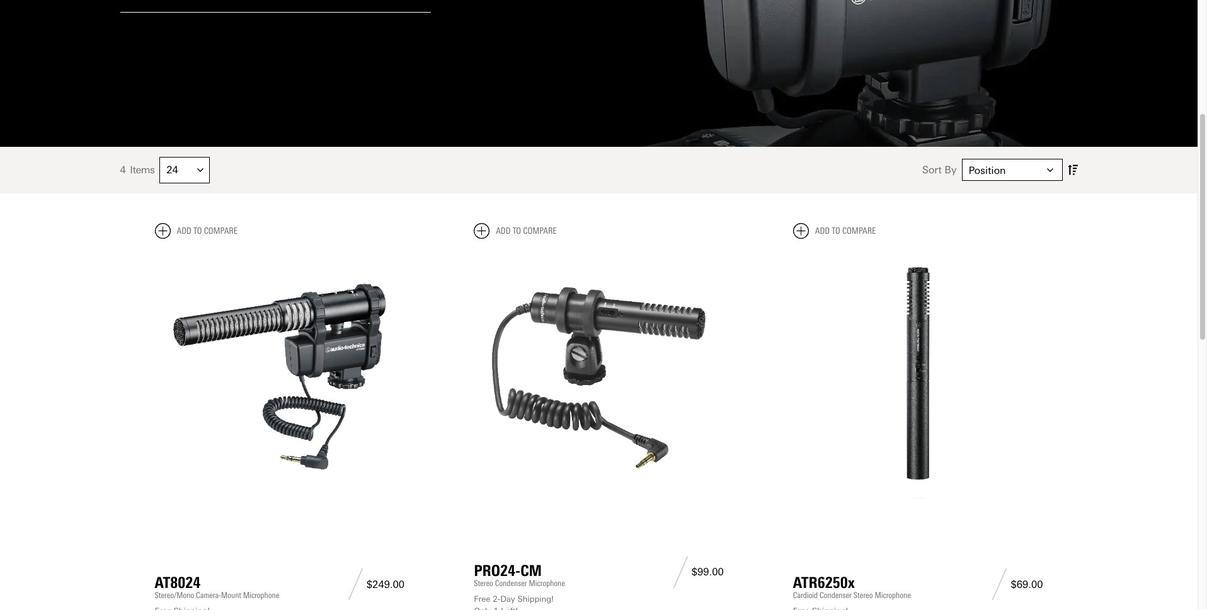Task type: locate. For each thing, give the bounding box(es) containing it.
add to compare button
[[155, 223, 238, 239], [474, 223, 557, 239], [794, 223, 876, 239]]

2 horizontal spatial add to compare button
[[794, 223, 876, 239]]

3 add to compare button from the left
[[794, 223, 876, 239]]

1 add from the left
[[177, 225, 192, 236]]

0 horizontal spatial condenser
[[495, 579, 527, 588]]

2 compare from the left
[[523, 225, 557, 236]]

2 horizontal spatial add to compare
[[816, 225, 876, 236]]

1 horizontal spatial add
[[496, 225, 511, 236]]

0 horizontal spatial add
[[177, 225, 192, 236]]

compare
[[204, 225, 238, 236], [523, 225, 557, 236], [843, 225, 876, 236]]

to
[[194, 225, 202, 236], [513, 225, 521, 236], [832, 225, 841, 236]]

carrat down image left set descending direction icon
[[1047, 167, 1054, 173]]

3 to from the left
[[832, 225, 841, 236]]

microphone inside atr6250x cardioid condenser stereo microphone
[[875, 591, 911, 600]]

atr6250x image
[[794, 249, 1044, 499]]

$69.00
[[1011, 579, 1044, 591]]

to for pro24-
[[513, 225, 521, 236]]

add for pro24-
[[496, 225, 511, 236]]

1 horizontal spatial add to compare
[[496, 225, 557, 236]]

0 vertical spatial stereo
[[474, 579, 493, 588]]

stereo/mono
[[155, 591, 194, 600]]

items
[[130, 164, 155, 176]]

1 to from the left
[[194, 225, 202, 236]]

1 horizontal spatial add to compare button
[[474, 223, 557, 239]]

1 compare from the left
[[204, 225, 238, 236]]

0 horizontal spatial add to compare
[[177, 225, 238, 236]]

condenser right cardioid
[[820, 591, 852, 600]]

$99.00
[[692, 566, 724, 578]]

1 vertical spatial stereo
[[854, 591, 873, 600]]

stereo right cardioid
[[854, 591, 873, 600]]

add to compare
[[177, 225, 238, 236], [496, 225, 557, 236], [816, 225, 876, 236]]

0 horizontal spatial divider line image
[[345, 569, 367, 600]]

stereo
[[474, 579, 493, 588], [854, 591, 873, 600]]

stereo up free on the left
[[474, 579, 493, 588]]

2 horizontal spatial to
[[832, 225, 841, 236]]

microphone inside 'at8024 stereo/mono camera-mount microphone'
[[243, 591, 279, 600]]

add to compare for at8024
[[177, 225, 238, 236]]

2 add to compare button from the left
[[474, 223, 557, 239]]

2 add from the left
[[496, 225, 511, 236]]

1 horizontal spatial to
[[513, 225, 521, 236]]

day
[[501, 594, 515, 604]]

condenser up "free 2 -day shipping!"
[[495, 579, 527, 588]]

1 add to compare button from the left
[[155, 223, 238, 239]]

1 vertical spatial condenser
[[820, 591, 852, 600]]

3 add from the left
[[816, 225, 830, 236]]

0 horizontal spatial to
[[194, 225, 202, 236]]

2 horizontal spatial compare
[[843, 225, 876, 236]]

divider line image for pro24-cm
[[670, 557, 692, 588]]

condenser
[[495, 579, 527, 588], [820, 591, 852, 600]]

cardioid
[[794, 591, 818, 600]]

add
[[177, 225, 192, 236], [496, 225, 511, 236], [816, 225, 830, 236]]

3 compare from the left
[[843, 225, 876, 236]]

divider line image
[[670, 557, 692, 588], [345, 569, 367, 600], [989, 569, 1011, 600]]

1 horizontal spatial carrat down image
[[1047, 167, 1054, 173]]

stereo inside atr6250x cardioid condenser stereo microphone
[[854, 591, 873, 600]]

compare for pro24-cm
[[523, 225, 557, 236]]

set descending direction image
[[1068, 162, 1078, 178]]

1 horizontal spatial divider line image
[[670, 557, 692, 588]]

add to compare for pro24-
[[496, 225, 557, 236]]

3 add to compare from the left
[[816, 225, 876, 236]]

2 to from the left
[[513, 225, 521, 236]]

sort by
[[923, 164, 957, 176]]

0 horizontal spatial compare
[[204, 225, 238, 236]]

0 horizontal spatial microphone
[[243, 591, 279, 600]]

carrat down image right 'items'
[[198, 167, 204, 173]]

microphone
[[529, 579, 565, 588], [243, 591, 279, 600], [875, 591, 911, 600]]

1 horizontal spatial condenser
[[820, 591, 852, 600]]

0 vertical spatial condenser
[[495, 579, 527, 588]]

add for atr6250x
[[816, 225, 830, 236]]

-
[[498, 594, 501, 604]]

microphone inside pro24-cm stereo condenser microphone
[[529, 579, 565, 588]]

1 horizontal spatial compare
[[523, 225, 557, 236]]

2 horizontal spatial microphone
[[875, 591, 911, 600]]

0 horizontal spatial stereo
[[474, 579, 493, 588]]

free 2 -day shipping!
[[474, 594, 554, 604]]

carrat down image
[[198, 167, 204, 173], [1047, 167, 1054, 173]]

0 horizontal spatial carrat down image
[[198, 167, 204, 173]]

2
[[493, 594, 498, 604]]

1 horizontal spatial stereo
[[854, 591, 873, 600]]

at8024 image
[[155, 249, 405, 499]]

condenser inside atr6250x cardioid condenser stereo microphone
[[820, 591, 852, 600]]

2 add to compare from the left
[[496, 225, 557, 236]]

2 carrat down image from the left
[[1047, 167, 1054, 173]]

2 horizontal spatial add
[[816, 225, 830, 236]]

divider line image for at8024
[[345, 569, 367, 600]]

camera-
[[196, 591, 221, 600]]

compare for at8024
[[204, 225, 238, 236]]

cm
[[521, 562, 542, 580]]

1 add to compare from the left
[[177, 225, 238, 236]]

compare for atr6250x
[[843, 225, 876, 236]]

at8024
[[155, 574, 201, 592]]

at8024 stereo/mono camera-mount microphone
[[155, 574, 279, 600]]

1 horizontal spatial microphone
[[529, 579, 565, 588]]

2 horizontal spatial divider line image
[[989, 569, 1011, 600]]

0 horizontal spatial add to compare button
[[155, 223, 238, 239]]

shipping!
[[518, 594, 554, 604]]



Task type: vqa. For each thing, say whether or not it's contained in the screenshot.
THE CM
yes



Task type: describe. For each thing, give the bounding box(es) containing it.
add for at8024
[[177, 225, 192, 236]]

add to compare button for pro24-
[[474, 223, 557, 239]]

microphone for pro24-cm
[[529, 579, 565, 588]]

add to compare button for atr6250x
[[794, 223, 876, 239]]

stereo inside pro24-cm stereo condenser microphone
[[474, 579, 493, 588]]

divider line image for atr6250x
[[989, 569, 1011, 600]]

1 carrat down image from the left
[[198, 167, 204, 173]]

mount
[[221, 591, 241, 600]]

by
[[945, 164, 957, 176]]

$249.00
[[367, 579, 405, 591]]

condenser inside pro24-cm stereo condenser microphone
[[495, 579, 527, 588]]

microphone for atr6250x
[[875, 591, 911, 600]]

4
[[120, 164, 126, 176]]

pro24-
[[474, 562, 521, 580]]

to for atr6250x
[[832, 225, 841, 236]]

atr6250x
[[794, 574, 855, 592]]

to for at8024
[[194, 225, 202, 236]]

4 items
[[120, 164, 155, 176]]

free
[[474, 594, 491, 604]]

pro24-cm stereo condenser microphone
[[474, 562, 565, 588]]

sort
[[923, 164, 942, 176]]

camera mount image
[[0, 0, 1198, 147]]

microphone for at8024
[[243, 591, 279, 600]]

add to compare button for at8024
[[155, 223, 238, 239]]

pro24 cm image
[[474, 249, 724, 499]]

add to compare for atr6250x
[[816, 225, 876, 236]]

atr6250x cardioid condenser stereo microphone
[[794, 574, 911, 600]]



